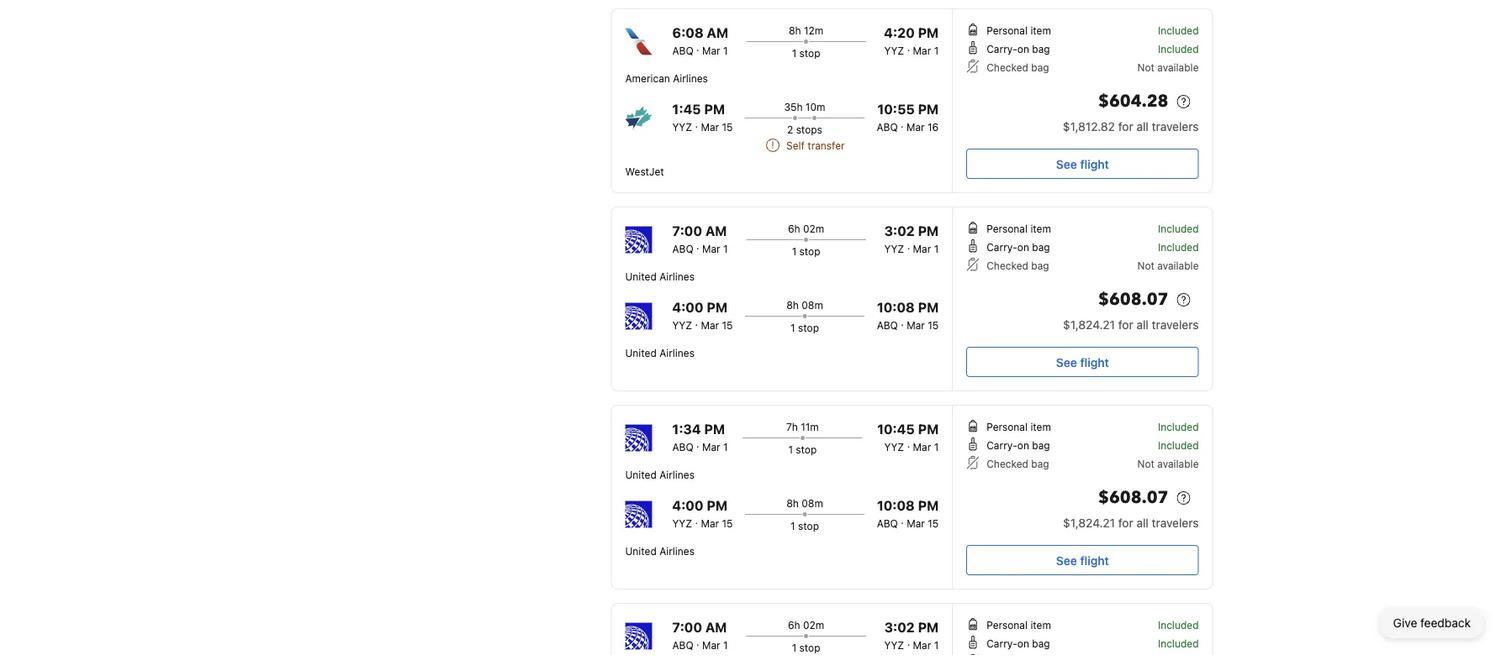 Task type: locate. For each thing, give the bounding box(es) containing it.
8h 08m for 10:45
[[786, 498, 823, 510]]

not for 10:45 pm
[[1137, 458, 1155, 470]]

4 united airlines from the top
[[625, 546, 695, 558]]

united
[[625, 271, 657, 283], [625, 347, 657, 359], [625, 469, 657, 481], [625, 546, 657, 558]]

1 vertical spatial 4:00
[[672, 498, 703, 514]]

all
[[1136, 120, 1149, 134], [1136, 318, 1149, 332], [1136, 517, 1149, 531]]

6h 02m
[[788, 223, 824, 235], [788, 620, 824, 632]]

abq inside the 1:34 pm abq . mar 1
[[672, 441, 693, 453]]

2 10:08 pm abq . mar 15 from the top
[[877, 498, 939, 530]]

1 7:00 am abq . mar 1 from the top
[[672, 223, 728, 255]]

3 personal from the top
[[987, 421, 1028, 433]]

checked bag for 3:02 pm
[[987, 260, 1049, 272]]

see flight
[[1056, 157, 1109, 171], [1056, 356, 1109, 370], [1056, 554, 1109, 568]]

. inside 1:45 pm yyz . mar 15
[[695, 118, 698, 130]]

abq inside 6:08 am abq . mar 1
[[672, 45, 693, 56]]

2 vertical spatial flight
[[1080, 554, 1109, 568]]

2 vertical spatial checked
[[987, 458, 1028, 470]]

2 vertical spatial all
[[1136, 517, 1149, 531]]

15 inside 1:45 pm yyz . mar 15
[[722, 121, 733, 133]]

3 flight from the top
[[1080, 554, 1109, 568]]

2 vertical spatial not available
[[1137, 458, 1199, 470]]

available for 10:45 pm
[[1157, 458, 1199, 470]]

yyz
[[884, 45, 904, 56], [672, 121, 692, 133], [884, 243, 904, 255], [672, 320, 692, 331], [884, 441, 904, 453], [672, 518, 692, 530], [884, 640, 904, 652]]

0 vertical spatial 4:00 pm yyz . mar 15
[[672, 300, 733, 331]]

0 vertical spatial $608.07
[[1098, 288, 1168, 312]]

carry- for 3:02 pm
[[987, 241, 1017, 253]]

1 stop
[[792, 47, 820, 59], [792, 246, 820, 257], [791, 322, 819, 334], [788, 444, 817, 456], [791, 521, 819, 532], [792, 642, 820, 654]]

3 see flight from the top
[[1056, 554, 1109, 568]]

3 item from the top
[[1030, 421, 1051, 433]]

not for 3:02 pm
[[1137, 260, 1155, 272]]

yyz inside 10:45 pm yyz . mar 1
[[884, 441, 904, 453]]

1 vertical spatial 3:02 pm yyz . mar 1
[[884, 620, 939, 652]]

10m
[[805, 101, 825, 113]]

1 checked from the top
[[987, 61, 1028, 73]]

1 vertical spatial $1,824.21
[[1063, 517, 1115, 531]]

1 vertical spatial 8h 08m
[[786, 498, 823, 510]]

10:08 pm abq . mar 15 for 3:02
[[877, 300, 939, 331]]

1 4:00 pm yyz . mar 15 from the top
[[672, 300, 733, 331]]

am inside 6:08 am abq . mar 1
[[707, 25, 728, 41]]

1 personal from the top
[[987, 24, 1028, 36]]

0 vertical spatial am
[[707, 25, 728, 41]]

0 vertical spatial all
[[1136, 120, 1149, 134]]

3 personal item from the top
[[987, 421, 1051, 433]]

2 vertical spatial 8h
[[786, 498, 799, 510]]

1 item from the top
[[1030, 24, 1051, 36]]

pm
[[918, 25, 939, 41], [704, 101, 725, 117], [918, 101, 939, 117], [918, 223, 939, 239], [707, 300, 727, 316], [918, 300, 939, 316], [704, 422, 725, 438], [918, 422, 939, 438], [707, 498, 727, 514], [918, 498, 939, 514], [918, 620, 939, 636]]

1 vertical spatial all
[[1136, 318, 1149, 332]]

8h 08m for 3:02
[[786, 299, 823, 311]]

2 08m from the top
[[802, 498, 823, 510]]

1 see flight from the top
[[1056, 157, 1109, 171]]

2 available from the top
[[1157, 260, 1199, 272]]

1 10:08 pm abq . mar 15 from the top
[[877, 300, 939, 331]]

10:08
[[877, 300, 915, 316], [877, 498, 915, 514]]

3:02
[[884, 223, 915, 239], [884, 620, 915, 636]]

2 8h 08m from the top
[[786, 498, 823, 510]]

personal
[[987, 24, 1028, 36], [987, 223, 1028, 235], [987, 421, 1028, 433], [987, 620, 1028, 632]]

travelers for 3:02 pm
[[1152, 318, 1199, 332]]

3 see flight button from the top
[[966, 546, 1199, 576]]

0 vertical spatial 8h
[[789, 24, 801, 36]]

2 vertical spatial for
[[1118, 517, 1133, 531]]

on for 3:02 pm
[[1017, 241, 1029, 253]]

3 not available from the top
[[1137, 458, 1199, 470]]

08m
[[802, 299, 823, 311], [802, 498, 823, 510]]

1 inside 10:45 pm yyz . mar 1
[[934, 441, 939, 453]]

0 vertical spatial see
[[1056, 157, 1077, 171]]

2 see flight from the top
[[1056, 356, 1109, 370]]

3 carry- from the top
[[987, 440, 1017, 452]]

0 vertical spatial checked bag
[[987, 61, 1049, 73]]

0 vertical spatial see flight button
[[966, 149, 1199, 179]]

1 vertical spatial see flight
[[1056, 356, 1109, 370]]

2 $608.07 region from the top
[[966, 485, 1199, 515]]

02m
[[803, 223, 824, 235], [803, 620, 824, 632]]

7:00
[[672, 223, 702, 239], [672, 620, 702, 636]]

see for 4:20 pm
[[1056, 157, 1077, 171]]

0 vertical spatial 10:08 pm abq . mar 15
[[877, 300, 939, 331]]

6:08 am abq . mar 1
[[672, 25, 728, 56]]

1 vertical spatial checked bag
[[987, 260, 1049, 272]]

0 vertical spatial 6h
[[788, 223, 800, 235]]

4 personal item from the top
[[987, 620, 1051, 632]]

0 vertical spatial 3:02 pm yyz . mar 1
[[884, 223, 939, 255]]

1 vertical spatial 7:00 am abq . mar 1
[[672, 620, 728, 652]]

10:08 for 3:02
[[877, 300, 915, 316]]

0 vertical spatial 6h 02m
[[788, 223, 824, 235]]

1 vertical spatial 10:08
[[877, 498, 915, 514]]

4 included from the top
[[1158, 241, 1199, 253]]

10:08 pm abq . mar 15
[[877, 300, 939, 331], [877, 498, 939, 530]]

2 vertical spatial see flight
[[1056, 554, 1109, 568]]

1 for from the top
[[1118, 120, 1133, 134]]

included
[[1158, 24, 1199, 36], [1158, 43, 1199, 55], [1158, 223, 1199, 235], [1158, 241, 1199, 253], [1158, 421, 1199, 433], [1158, 440, 1199, 452], [1158, 620, 1199, 632], [1158, 638, 1199, 650]]

$1,824.21 for 3:02 pm
[[1063, 318, 1115, 332]]

2 vertical spatial not
[[1137, 458, 1155, 470]]

2 personal item from the top
[[987, 223, 1051, 235]]

2 vertical spatial checked bag
[[987, 458, 1049, 470]]

pm inside the 1:34 pm abq . mar 1
[[704, 422, 725, 438]]

for for 10:45 pm
[[1118, 517, 1133, 531]]

airlines
[[673, 72, 708, 84], [659, 271, 695, 283], [659, 347, 695, 359], [659, 469, 695, 481], [659, 546, 695, 558]]

1 all from the top
[[1136, 120, 1149, 134]]

carry-on bag for 3:02 pm
[[987, 241, 1050, 253]]

item
[[1030, 24, 1051, 36], [1030, 223, 1051, 235], [1030, 421, 1051, 433], [1030, 620, 1051, 632]]

1 $1,824.21 for all travelers from the top
[[1063, 318, 1199, 332]]

see flight button
[[966, 149, 1199, 179], [966, 347, 1199, 378], [966, 546, 1199, 576]]

1 vertical spatial 6h
[[788, 620, 800, 632]]

am for $604.28
[[707, 25, 728, 41]]

0 vertical spatial travelers
[[1152, 120, 1199, 134]]

for for 3:02 pm
[[1118, 318, 1133, 332]]

6:08
[[672, 25, 704, 41]]

item for 4:20 pm
[[1030, 24, 1051, 36]]

0 vertical spatial 02m
[[803, 223, 824, 235]]

stops
[[796, 124, 822, 135]]

35h
[[784, 101, 803, 113]]

2 4:00 pm yyz . mar 15 from the top
[[672, 498, 733, 530]]

1 on from the top
[[1017, 43, 1029, 55]]

3 on from the top
[[1017, 440, 1029, 452]]

1 vertical spatial 8h
[[786, 299, 799, 311]]

3 included from the top
[[1158, 223, 1199, 235]]

1 vertical spatial 08m
[[802, 498, 823, 510]]

1 vertical spatial checked
[[987, 260, 1028, 272]]

1 vertical spatial 3:02
[[884, 620, 915, 636]]

2 vertical spatial available
[[1157, 458, 1199, 470]]

0 vertical spatial 08m
[[802, 299, 823, 311]]

2 united airlines from the top
[[625, 347, 695, 359]]

american airlines
[[625, 72, 708, 84]]

$1,824.21
[[1063, 318, 1115, 332], [1063, 517, 1115, 531]]

personal item for 10:45 pm
[[987, 421, 1051, 433]]

2 for from the top
[[1118, 318, 1133, 332]]

0 vertical spatial flight
[[1080, 157, 1109, 171]]

item for 10:45 pm
[[1030, 421, 1051, 433]]

on
[[1017, 43, 1029, 55], [1017, 241, 1029, 253], [1017, 440, 1029, 452], [1017, 638, 1029, 650]]

2 10:08 from the top
[[877, 498, 915, 514]]

1 personal item from the top
[[987, 24, 1051, 36]]

35h 10m
[[784, 101, 825, 113]]

08m for 10:45 pm
[[802, 498, 823, 510]]

yyz inside 1:45 pm yyz . mar 15
[[672, 121, 692, 133]]

2 carry- from the top
[[987, 241, 1017, 253]]

1:34 pm abq . mar 1
[[672, 422, 728, 453]]

. inside 10:45 pm yyz . mar 1
[[907, 438, 910, 450]]

$608.07
[[1098, 288, 1168, 312], [1098, 487, 1168, 510]]

4:00 for 1:34
[[672, 498, 703, 514]]

1 $608.07 region from the top
[[966, 287, 1199, 317]]

1 vertical spatial available
[[1157, 260, 1199, 272]]

personal item
[[987, 24, 1051, 36], [987, 223, 1051, 235], [987, 421, 1051, 433], [987, 620, 1051, 632]]

2 carry-on bag from the top
[[987, 241, 1050, 253]]

2 6h 02m from the top
[[788, 620, 824, 632]]

1 united from the top
[[625, 271, 657, 283]]

0 vertical spatial checked
[[987, 61, 1028, 73]]

2 vertical spatial am
[[705, 620, 727, 636]]

available
[[1157, 61, 1199, 73], [1157, 260, 1199, 272], [1157, 458, 1199, 470]]

1 4:00 from the top
[[672, 300, 703, 316]]

0 vertical spatial available
[[1157, 61, 1199, 73]]

1 vertical spatial $608.07 region
[[966, 485, 1199, 515]]

1 vertical spatial see
[[1056, 356, 1077, 370]]

personal item for 4:20 pm
[[987, 24, 1051, 36]]

6h
[[788, 223, 800, 235], [788, 620, 800, 632]]

mar
[[702, 45, 720, 56], [913, 45, 931, 56], [701, 121, 719, 133], [906, 121, 925, 133], [702, 243, 720, 255], [913, 243, 931, 255], [701, 320, 719, 331], [907, 320, 925, 331], [702, 441, 720, 453], [913, 441, 931, 453], [701, 518, 719, 530], [907, 518, 925, 530], [702, 640, 720, 652], [913, 640, 931, 652]]

1 vertical spatial $608.07
[[1098, 487, 1168, 510]]

1 inside 4:20 pm yyz . mar 1
[[934, 45, 939, 56]]

airlines for 1:34
[[659, 469, 695, 481]]

pm inside 10:45 pm yyz . mar 1
[[918, 422, 939, 438]]

0 vertical spatial not available
[[1137, 61, 1199, 73]]

8h for am
[[786, 299, 799, 311]]

bag
[[1032, 43, 1050, 55], [1031, 61, 1049, 73], [1032, 241, 1050, 253], [1031, 260, 1049, 272], [1032, 440, 1050, 452], [1031, 458, 1049, 470], [1032, 638, 1050, 650]]

. inside the 1:34 pm abq . mar 1
[[696, 438, 699, 450]]

1 checked bag from the top
[[987, 61, 1049, 73]]

0 vertical spatial see flight
[[1056, 157, 1109, 171]]

0 vertical spatial 4:00
[[672, 300, 703, 316]]

1 included from the top
[[1158, 24, 1199, 36]]

4:00 pm yyz . mar 15
[[672, 300, 733, 331], [672, 498, 733, 530]]

2 see from the top
[[1056, 356, 1077, 370]]

travelers
[[1152, 120, 1199, 134], [1152, 318, 1199, 332], [1152, 517, 1199, 531]]

1 vertical spatial flight
[[1080, 356, 1109, 370]]

2 $1,824.21 for all travelers from the top
[[1063, 517, 1199, 531]]

flight
[[1080, 157, 1109, 171], [1080, 356, 1109, 370], [1080, 554, 1109, 568]]

1:45
[[672, 101, 701, 117]]

1 travelers from the top
[[1152, 120, 1199, 134]]

2 item from the top
[[1030, 223, 1051, 235]]

2 $608.07 from the top
[[1098, 487, 1168, 510]]

1 vertical spatial 02m
[[803, 620, 824, 632]]

1 8h 08m from the top
[[786, 299, 823, 311]]

2 see flight button from the top
[[966, 347, 1199, 378]]

3 carry-on bag from the top
[[987, 440, 1050, 452]]

0 vertical spatial for
[[1118, 120, 1133, 134]]

3 checked from the top
[[987, 458, 1028, 470]]

not available for 4:20 pm
[[1137, 61, 1199, 73]]

2 not available from the top
[[1137, 260, 1199, 272]]

1 vertical spatial 10:08 pm abq . mar 15
[[877, 498, 939, 530]]

1 see from the top
[[1056, 157, 1077, 171]]

2 all from the top
[[1136, 318, 1149, 332]]

stop
[[799, 47, 820, 59], [799, 246, 820, 257], [798, 322, 819, 334], [796, 444, 817, 456], [798, 521, 819, 532], [799, 642, 820, 654]]

2 checked from the top
[[987, 260, 1028, 272]]

1 vertical spatial 4:00 pm yyz . mar 15
[[672, 498, 733, 530]]

united airlines
[[625, 271, 695, 283], [625, 347, 695, 359], [625, 469, 695, 481], [625, 546, 695, 558]]

all for 3:02 pm
[[1136, 318, 1149, 332]]

1 vertical spatial travelers
[[1152, 318, 1199, 332]]

not available
[[1137, 61, 1199, 73], [1137, 260, 1199, 272], [1137, 458, 1199, 470]]

2 vertical spatial see
[[1056, 554, 1077, 568]]

2 vertical spatial travelers
[[1152, 517, 1199, 531]]

$1,824.21 for all travelers
[[1063, 318, 1199, 332], [1063, 517, 1199, 531]]

pm inside 1:45 pm yyz . mar 15
[[704, 101, 725, 117]]

1 vertical spatial $1,824.21 for all travelers
[[1063, 517, 1199, 531]]

15
[[722, 121, 733, 133], [722, 320, 733, 331], [928, 320, 939, 331], [722, 518, 733, 530], [928, 518, 939, 530]]

abq
[[672, 45, 693, 56], [877, 121, 898, 133], [672, 243, 693, 255], [877, 320, 898, 331], [672, 441, 693, 453], [877, 518, 898, 530], [672, 640, 693, 652]]

1 not available from the top
[[1137, 61, 1199, 73]]

1 vertical spatial am
[[705, 223, 727, 239]]

3 all from the top
[[1136, 517, 1149, 531]]

1 available from the top
[[1157, 61, 1199, 73]]

1 vertical spatial not available
[[1137, 260, 1199, 272]]

1 vertical spatial see flight button
[[966, 347, 1199, 378]]

1 vertical spatial for
[[1118, 318, 1133, 332]]

2 stops
[[787, 124, 822, 135]]

1 08m from the top
[[802, 299, 823, 311]]

3 see from the top
[[1056, 554, 1077, 568]]

0 vertical spatial 8h 08m
[[786, 299, 823, 311]]

travelers for 4:20 pm
[[1152, 120, 1199, 134]]

1 $608.07 from the top
[[1098, 288, 1168, 312]]

2 flight from the top
[[1080, 356, 1109, 370]]

3 united airlines from the top
[[625, 469, 695, 481]]

8h
[[789, 24, 801, 36], [786, 299, 799, 311], [786, 498, 799, 510]]

8h 08m
[[786, 299, 823, 311], [786, 498, 823, 510]]

7:00 am abq . mar 1
[[672, 223, 728, 255], [672, 620, 728, 652]]

pm inside 10:55 pm abq . mar 16
[[918, 101, 939, 117]]

1 vertical spatial 6h 02m
[[788, 620, 824, 632]]

1 vertical spatial not
[[1137, 260, 1155, 272]]

0 vertical spatial 7:00 am abq . mar 1
[[672, 223, 728, 255]]

not
[[1137, 61, 1155, 73], [1137, 260, 1155, 272], [1137, 458, 1155, 470]]

7h 11m
[[786, 421, 819, 433]]

1 see flight button from the top
[[966, 149, 1199, 179]]

.
[[696, 41, 699, 53], [907, 41, 910, 53], [695, 118, 698, 130], [901, 118, 904, 130], [696, 240, 699, 251], [907, 240, 910, 251], [695, 316, 698, 328], [901, 316, 904, 328], [696, 438, 699, 450], [907, 438, 910, 450], [695, 515, 698, 526], [901, 515, 904, 526], [696, 637, 699, 648], [907, 637, 910, 648]]

am
[[707, 25, 728, 41], [705, 223, 727, 239], [705, 620, 727, 636]]

checked bag for 4:20 pm
[[987, 61, 1049, 73]]

pm inside 4:20 pm yyz . mar 1
[[918, 25, 939, 41]]

10:08 pm abq . mar 15 for 10:45
[[877, 498, 939, 530]]

0 vertical spatial 3:02
[[884, 223, 915, 239]]

3:02 pm yyz . mar 1
[[884, 223, 939, 255], [884, 620, 939, 652]]

checked
[[987, 61, 1028, 73], [987, 260, 1028, 272], [987, 458, 1028, 470]]

0 vertical spatial $1,824.21
[[1063, 318, 1115, 332]]

3 available from the top
[[1157, 458, 1199, 470]]

2 not from the top
[[1137, 260, 1155, 272]]

mar inside 6:08 am abq . mar 1
[[702, 45, 720, 56]]

4:00 pm yyz . mar 15 for 7:00
[[672, 300, 733, 331]]

$1,824.21 for 10:45 pm
[[1063, 517, 1115, 531]]

3 checked bag from the top
[[987, 458, 1049, 470]]

1 7:00 from the top
[[672, 223, 702, 239]]

2 $1,824.21 from the top
[[1063, 517, 1115, 531]]

westjet
[[625, 166, 664, 177]]

personal item for 3:02 pm
[[987, 223, 1051, 235]]

1 10:08 from the top
[[877, 300, 915, 316]]

see flight for 3:02 pm
[[1056, 356, 1109, 370]]

see
[[1056, 157, 1077, 171], [1056, 356, 1077, 370], [1056, 554, 1077, 568]]

2 3:02 pm yyz . mar 1 from the top
[[884, 620, 939, 652]]

4:00 for 7:00
[[672, 300, 703, 316]]

4:00
[[672, 300, 703, 316], [672, 498, 703, 514]]

checked bag
[[987, 61, 1049, 73], [987, 260, 1049, 272], [987, 458, 1049, 470]]

3 for from the top
[[1118, 517, 1133, 531]]

see flight for 10:45 pm
[[1056, 554, 1109, 568]]

available for 4:20 pm
[[1157, 61, 1199, 73]]

see flight button for 3:02 pm
[[966, 347, 1199, 378]]

3 travelers from the top
[[1152, 517, 1199, 531]]

5 included from the top
[[1158, 421, 1199, 433]]

2 7:00 from the top
[[672, 620, 702, 636]]

0 vertical spatial $1,824.21 for all travelers
[[1063, 318, 1199, 332]]

10:55 pm abq . mar 16
[[877, 101, 939, 133]]

see for 10:45 pm
[[1056, 554, 1077, 568]]

2 travelers from the top
[[1152, 318, 1199, 332]]

1 vertical spatial 7:00
[[672, 620, 702, 636]]

0 vertical spatial 7:00
[[672, 223, 702, 239]]

2 personal from the top
[[987, 223, 1028, 235]]

2 4:00 from the top
[[672, 498, 703, 514]]

12m
[[804, 24, 823, 36]]

abq inside 10:55 pm abq . mar 16
[[877, 121, 898, 133]]

0 vertical spatial $608.07 region
[[966, 287, 1199, 317]]

. inside 4:20 pm yyz . mar 1
[[907, 41, 910, 53]]

0 vertical spatial 10:08
[[877, 300, 915, 316]]

mar inside the 1:34 pm abq . mar 1
[[702, 441, 720, 453]]

1 $1,824.21 from the top
[[1063, 318, 1115, 332]]

yyz inside 4:20 pm yyz . mar 1
[[884, 45, 904, 56]]

1
[[723, 45, 728, 56], [934, 45, 939, 56], [792, 47, 797, 59], [723, 243, 728, 255], [934, 243, 939, 255], [792, 246, 797, 257], [791, 322, 795, 334], [723, 441, 728, 453], [934, 441, 939, 453], [788, 444, 793, 456], [791, 521, 795, 532], [723, 640, 728, 652], [934, 640, 939, 652], [792, 642, 797, 654]]

carry-
[[987, 43, 1017, 55], [987, 241, 1017, 253], [987, 440, 1017, 452], [987, 638, 1017, 650]]

1 flight from the top
[[1080, 157, 1109, 171]]

for
[[1118, 120, 1133, 134], [1118, 318, 1133, 332], [1118, 517, 1133, 531]]

$604.28
[[1098, 90, 1168, 113]]

1 3:02 from the top
[[884, 223, 915, 239]]

$608.07 region
[[966, 287, 1199, 317], [966, 485, 1199, 515]]

checked for 10:45 pm
[[987, 458, 1028, 470]]

carry-on bag
[[987, 43, 1050, 55], [987, 241, 1050, 253], [987, 440, 1050, 452], [987, 638, 1050, 650]]

0 vertical spatial not
[[1137, 61, 1155, 73]]

2 vertical spatial see flight button
[[966, 546, 1199, 576]]



Task type: describe. For each thing, give the bounding box(es) containing it.
2
[[787, 124, 793, 135]]

feedback
[[1420, 617, 1471, 631]]

2 02m from the top
[[803, 620, 824, 632]]

carry-on bag for 4:20 pm
[[987, 43, 1050, 55]]

10:45
[[877, 422, 915, 438]]

mar inside 10:55 pm abq . mar 16
[[906, 121, 925, 133]]

10:08 for 10:45
[[877, 498, 915, 514]]

4:00 pm yyz . mar 15 for 1:34
[[672, 498, 733, 530]]

flight for 4:20 pm
[[1080, 157, 1109, 171]]

08m for 3:02 pm
[[802, 299, 823, 311]]

not for 4:20 pm
[[1137, 61, 1155, 73]]

8 included from the top
[[1158, 638, 1199, 650]]

american
[[625, 72, 670, 84]]

15 for 7:00 am
[[722, 320, 733, 331]]

1 6h from the top
[[788, 223, 800, 235]]

4 carry- from the top
[[987, 638, 1017, 650]]

4:20
[[884, 25, 915, 41]]

4 carry-on bag from the top
[[987, 638, 1050, 650]]

not available for 10:45 pm
[[1137, 458, 1199, 470]]

2 united from the top
[[625, 347, 657, 359]]

carry- for 10:45 pm
[[987, 440, 1017, 452]]

1 02m from the top
[[803, 223, 824, 235]]

1 inside 6:08 am abq . mar 1
[[723, 45, 728, 56]]

15 for 6:08 am
[[722, 121, 733, 133]]

4 on from the top
[[1017, 638, 1029, 650]]

7 included from the top
[[1158, 620, 1199, 632]]

2 6h from the top
[[788, 620, 800, 632]]

11m
[[801, 421, 819, 433]]

10:55
[[877, 101, 915, 117]]

. inside 6:08 am abq . mar 1
[[696, 41, 699, 53]]

see for 3:02 pm
[[1056, 356, 1077, 370]]

checked for 4:20 pm
[[987, 61, 1028, 73]]

6 included from the top
[[1158, 440, 1199, 452]]

$608.07 region for 10:45 pm
[[966, 485, 1199, 515]]

carry- for 4:20 pm
[[987, 43, 1017, 55]]

$608.07 region for 3:02 pm
[[966, 287, 1199, 317]]

3 united from the top
[[625, 469, 657, 481]]

1 6h 02m from the top
[[788, 223, 824, 235]]

travelers for 10:45 pm
[[1152, 517, 1199, 531]]

2 7:00 am abq . mar 1 from the top
[[672, 620, 728, 652]]

am for $608.07
[[705, 223, 727, 239]]

personal for 4:20 pm
[[987, 24, 1028, 36]]

checked for 3:02 pm
[[987, 260, 1028, 272]]

2 3:02 from the top
[[884, 620, 915, 636]]

4 item from the top
[[1030, 620, 1051, 632]]

4:20 pm yyz . mar 1
[[884, 25, 939, 56]]

1 inside the 1:34 pm abq . mar 1
[[723, 441, 728, 453]]

1 united airlines from the top
[[625, 271, 695, 283]]

not available for 3:02 pm
[[1137, 260, 1199, 272]]

see flight button for 10:45 pm
[[966, 546, 1199, 576]]

4 united from the top
[[625, 546, 657, 558]]

personal for 3:02 pm
[[987, 223, 1028, 235]]

all for 4:20 pm
[[1136, 120, 1149, 134]]

flight for 3:02 pm
[[1080, 356, 1109, 370]]

10:45 pm yyz . mar 1
[[877, 422, 939, 453]]

flight for 10:45 pm
[[1080, 554, 1109, 568]]

give feedback
[[1393, 617, 1471, 631]]

16
[[928, 121, 939, 133]]

$608.07 for 3:02 pm
[[1098, 288, 1168, 312]]

for for 4:20 pm
[[1118, 120, 1133, 134]]

$1,812.82 for all travelers
[[1063, 120, 1199, 134]]

personal for 10:45 pm
[[987, 421, 1028, 433]]

1:34
[[672, 422, 701, 438]]

8h for pm
[[786, 498, 799, 510]]

available for 3:02 pm
[[1157, 260, 1199, 272]]

$1,824.21 for all travelers for 3:02 pm
[[1063, 318, 1199, 332]]

see flight button for 4:20 pm
[[966, 149, 1199, 179]]

on for 10:45 pm
[[1017, 440, 1029, 452]]

$608.07 for 10:45 pm
[[1098, 487, 1168, 510]]

4 personal from the top
[[987, 620, 1028, 632]]

airlines for 7:00
[[659, 271, 695, 283]]

15 for 1:34 pm
[[722, 518, 733, 530]]

all for 10:45 pm
[[1136, 517, 1149, 531]]

give
[[1393, 617, 1417, 631]]

self
[[786, 140, 805, 151]]

8h 12m
[[789, 24, 823, 36]]

see flight for 4:20 pm
[[1056, 157, 1109, 171]]

$604.28 region
[[966, 88, 1199, 119]]

mar inside 10:45 pm yyz . mar 1
[[913, 441, 931, 453]]

item for 3:02 pm
[[1030, 223, 1051, 235]]

7h
[[786, 421, 798, 433]]

on for 4:20 pm
[[1017, 43, 1029, 55]]

$1,812.82
[[1063, 120, 1115, 134]]

. inside 10:55 pm abq . mar 16
[[901, 118, 904, 130]]

1 3:02 pm yyz . mar 1 from the top
[[884, 223, 939, 255]]

mar inside 1:45 pm yyz . mar 15
[[701, 121, 719, 133]]

airlines for 6:08
[[673, 72, 708, 84]]

$1,824.21 for all travelers for 10:45 pm
[[1063, 517, 1199, 531]]

mar inside 4:20 pm yyz . mar 1
[[913, 45, 931, 56]]

checked bag for 10:45 pm
[[987, 458, 1049, 470]]

1:45 pm yyz . mar 15
[[672, 101, 733, 133]]

give feedback button
[[1380, 609, 1484, 639]]

2 included from the top
[[1158, 43, 1199, 55]]

transfer
[[808, 140, 845, 151]]

carry-on bag for 10:45 pm
[[987, 440, 1050, 452]]

self transfer
[[786, 140, 845, 151]]



Task type: vqa. For each thing, say whether or not it's contained in the screenshot.
15 within 1:45 Pm Yyz . Mar 15
yes



